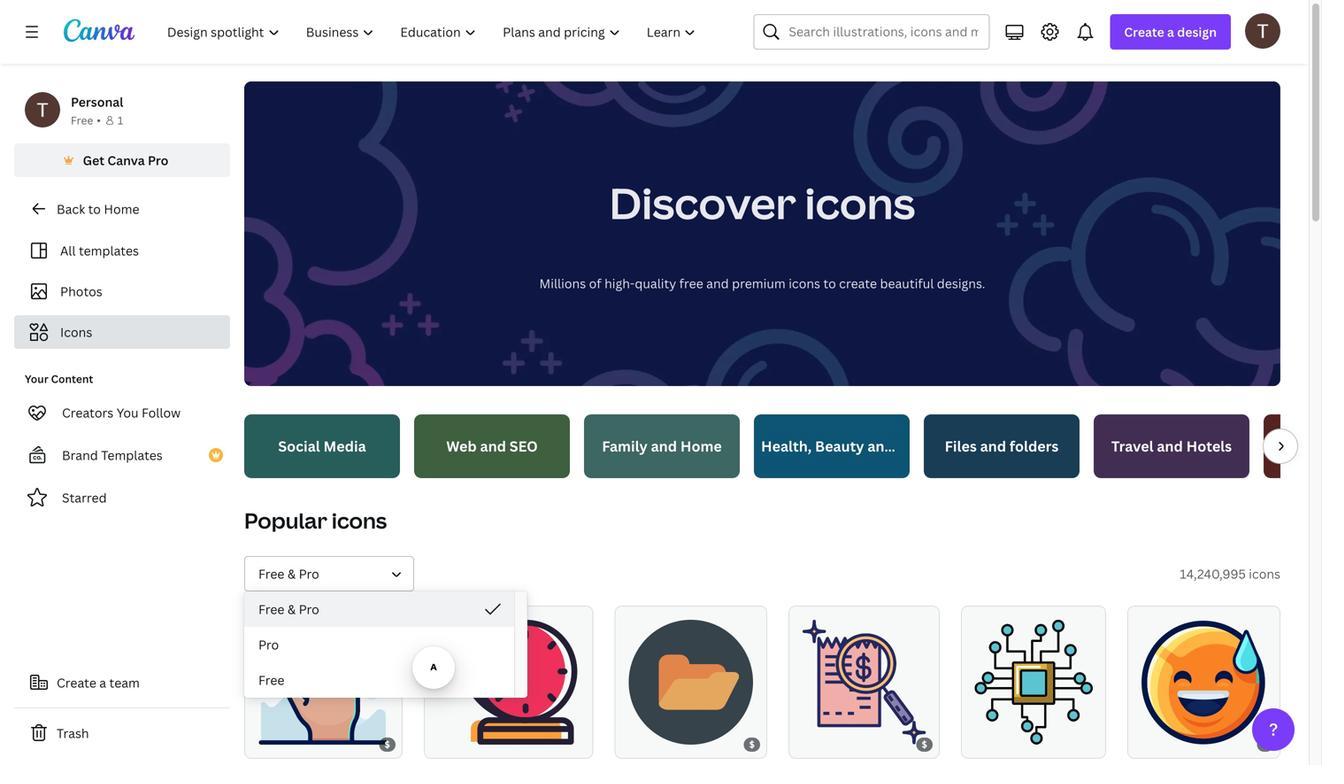 Task type: describe. For each thing, give the bounding box(es) containing it.
photos
[[60, 283, 102, 300]]

get
[[83, 152, 105, 169]]

1 horizontal spatial to
[[824, 275, 837, 292]]

discover icons
[[610, 174, 916, 232]]

creators
[[62, 404, 114, 421]]

brand templates link
[[14, 437, 230, 473]]

social media link
[[244, 414, 400, 478]]

an
[[1312, 437, 1323, 456]]

all
[[60, 242, 76, 259]]

family and home link
[[584, 414, 740, 478]]

files and folders link
[[924, 414, 1080, 478]]

and for family and home
[[651, 437, 677, 456]]

maps
[[1272, 437, 1309, 456]]

follow
[[142, 404, 181, 421]]

create a design button
[[1111, 14, 1232, 50]]

canva
[[107, 152, 145, 169]]

web
[[447, 437, 477, 456]]

starred
[[62, 489, 107, 506]]

of
[[589, 275, 602, 292]]

health,
[[761, 437, 812, 456]]

social media
[[278, 437, 366, 456]]

quality
[[635, 275, 677, 292]]

web and seo link
[[414, 414, 570, 478]]

$ for embarressed laugh image
[[1263, 738, 1269, 750]]

trash link
[[14, 715, 230, 751]]

create a team
[[57, 674, 140, 691]]

top level navigation element
[[156, 14, 711, 50]]

back to home link
[[14, 191, 230, 227]]

folders
[[1010, 437, 1059, 456]]

personal
[[71, 93, 123, 110]]

popular icons
[[244, 506, 387, 535]]

your content
[[25, 371, 93, 386]]

icons for popular icons
[[332, 506, 387, 535]]

you
[[117, 404, 139, 421]]

and right beauty
[[868, 437, 894, 456]]

and right free
[[707, 275, 729, 292]]

brand templates
[[62, 447, 163, 464]]

magnifying glass with dollar symbol filled style icon image
[[803, 620, 926, 745]]

a for team
[[99, 674, 106, 691]]

embarressed laugh image
[[1142, 620, 1267, 745]]

•
[[97, 113, 101, 128]]

free button
[[244, 662, 514, 698]]

free & pro button
[[244, 556, 414, 591]]

free & pro inside free & pro button
[[259, 601, 319, 617]]

free inside 'free' "button"
[[259, 671, 285, 688]]

free inside free & pro dropdown button
[[259, 565, 285, 582]]

premium
[[732, 275, 786, 292]]

home for back to home
[[104, 201, 139, 217]]

hotels
[[1187, 437, 1233, 456]]

folder with paper document file line style image
[[629, 620, 754, 745]]

millions
[[540, 275, 586, 292]]

14,240,995
[[1181, 565, 1247, 582]]

millions of high-quality free and premium icons to create beautiful designs.
[[540, 275, 986, 292]]

design
[[1178, 23, 1218, 40]]

all templates
[[60, 242, 139, 259]]



Task type: vqa. For each thing, say whether or not it's contained in the screenshot.
the topmost the Create
yes



Task type: locate. For each thing, give the bounding box(es) containing it.
family
[[602, 437, 648, 456]]

1 vertical spatial create
[[57, 674, 96, 691]]

$ for "magnifying glass with dollar symbol filled style icon"
[[922, 738, 928, 750]]

travel
[[1112, 437, 1154, 456]]

icons up free & pro dropdown button
[[332, 506, 387, 535]]

seo
[[510, 437, 538, 456]]

free & pro button
[[244, 591, 514, 627]]

1 $ from the left
[[385, 738, 391, 750]]

icons right premium
[[789, 275, 821, 292]]

1 & from the top
[[288, 565, 296, 582]]

beauty
[[816, 437, 865, 456]]

to right back
[[88, 201, 101, 217]]

templates
[[101, 447, 163, 464]]

social
[[278, 437, 320, 456]]

team
[[109, 674, 140, 691]]

1
[[118, 113, 123, 128]]

2 free & pro from the top
[[259, 601, 319, 617]]

& inside free & pro button
[[288, 601, 296, 617]]

home up all templates link
[[104, 201, 139, 217]]

a for design
[[1168, 23, 1175, 40]]

photos link
[[25, 274, 220, 308]]

create left design
[[1125, 23, 1165, 40]]

health, beauty and fashion
[[761, 437, 951, 456]]

get canva pro
[[83, 152, 169, 169]]

trash
[[57, 725, 89, 742]]

create for create a design
[[1125, 23, 1165, 40]]

and right travel
[[1158, 437, 1184, 456]]

free & pro down popular
[[259, 565, 319, 582]]

maps an link
[[1264, 414, 1323, 478]]

4 $ from the left
[[1263, 738, 1269, 750]]

files
[[945, 437, 977, 456]]

and
[[707, 275, 729, 292], [480, 437, 506, 456], [651, 437, 677, 456], [868, 437, 894, 456], [981, 437, 1007, 456], [1158, 437, 1184, 456]]

0 vertical spatial create
[[1125, 23, 1165, 40]]

&
[[288, 565, 296, 582], [288, 601, 296, 617]]

and for web and seo
[[480, 437, 506, 456]]

free •
[[71, 113, 101, 128]]

create
[[840, 275, 878, 292]]

a inside dropdown button
[[1168, 23, 1175, 40]]

travel and hotels
[[1112, 437, 1233, 456]]

0 horizontal spatial create
[[57, 674, 96, 691]]

3 $ from the left
[[922, 738, 928, 750]]

$
[[385, 738, 391, 750], [750, 738, 756, 750], [922, 738, 928, 750], [1263, 738, 1269, 750]]

1 vertical spatial home
[[681, 437, 722, 456]]

0 vertical spatial home
[[104, 201, 139, 217]]

0 vertical spatial a
[[1168, 23, 1175, 40]]

and right files on the bottom right of the page
[[981, 437, 1007, 456]]

back to home
[[57, 201, 139, 217]]

free & pro inside free & pro dropdown button
[[259, 565, 319, 582]]

family and home
[[602, 437, 722, 456]]

home inside family and home link
[[681, 437, 722, 456]]

icons for discover icons
[[805, 174, 916, 232]]

0 horizontal spatial home
[[104, 201, 139, 217]]

1 vertical spatial free & pro
[[259, 601, 319, 617]]

list box containing free & pro
[[244, 591, 514, 698]]

home for family and home
[[681, 437, 722, 456]]

None search field
[[754, 14, 990, 50]]

create inside create a team "button"
[[57, 674, 96, 691]]

creators you follow link
[[14, 395, 230, 430]]

designs.
[[938, 275, 986, 292]]

starred link
[[14, 480, 230, 515]]

1 vertical spatial a
[[99, 674, 106, 691]]

pro button
[[244, 627, 514, 662]]

free & pro option
[[244, 591, 514, 627]]

icons
[[805, 174, 916, 232], [789, 275, 821, 292], [332, 506, 387, 535], [1250, 565, 1281, 582]]

free
[[680, 275, 704, 292]]

1 free & pro from the top
[[259, 565, 319, 582]]

1 vertical spatial &
[[288, 601, 296, 617]]

& inside free & pro dropdown button
[[288, 565, 296, 582]]

$ for folder with paper document file line style image
[[750, 738, 756, 750]]

a
[[1168, 23, 1175, 40], [99, 674, 106, 691]]

icons for 14,240,995 icons
[[1250, 565, 1281, 582]]

0 vertical spatial free & pro
[[259, 565, 319, 582]]

free
[[71, 113, 93, 128], [259, 565, 285, 582], [259, 601, 285, 617], [259, 671, 285, 688]]

and right family
[[651, 437, 677, 456]]

get canva pro button
[[14, 143, 230, 177]]

list box
[[244, 591, 514, 698]]

create inside create a design dropdown button
[[1125, 23, 1165, 40]]

& down free & pro dropdown button
[[288, 601, 296, 617]]

1 horizontal spatial a
[[1168, 23, 1175, 40]]

gesture left right image
[[259, 620, 388, 745]]

create for create a team
[[57, 674, 96, 691]]

templates
[[79, 242, 139, 259]]

to
[[88, 201, 101, 217], [824, 275, 837, 292]]

terry turtle image
[[1246, 13, 1281, 48]]

a inside "button"
[[99, 674, 106, 691]]

all templates link
[[25, 234, 220, 267]]

discover
[[610, 174, 797, 232]]

14,240,995 icons
[[1181, 565, 1281, 582]]

pro
[[148, 152, 169, 169], [299, 565, 319, 582], [299, 601, 319, 617], [259, 636, 279, 653]]

school bell icon image
[[440, 620, 578, 745]]

free & pro down free & pro dropdown button
[[259, 601, 319, 617]]

0 horizontal spatial a
[[99, 674, 106, 691]]

files and folders
[[945, 437, 1059, 456]]

icons up create
[[805, 174, 916, 232]]

2 & from the top
[[288, 601, 296, 617]]

digital motherboard line design image
[[975, 620, 1093, 745]]

create left team
[[57, 674, 96, 691]]

home inside back to home link
[[104, 201, 139, 217]]

media
[[324, 437, 366, 456]]

free inside free & pro button
[[259, 601, 285, 617]]

a left team
[[99, 674, 106, 691]]

2 $ from the left
[[750, 738, 756, 750]]

and for travel and hotels
[[1158, 437, 1184, 456]]

home right family
[[681, 437, 722, 456]]

pro inside dropdown button
[[299, 565, 319, 582]]

1 horizontal spatial home
[[681, 437, 722, 456]]

beautiful
[[881, 275, 934, 292]]

a left design
[[1168, 23, 1175, 40]]

back
[[57, 201, 85, 217]]

1 horizontal spatial create
[[1125, 23, 1165, 40]]

1 vertical spatial to
[[824, 275, 837, 292]]

fashion
[[898, 437, 951, 456]]

create
[[1125, 23, 1165, 40], [57, 674, 96, 691]]

create a design
[[1125, 23, 1218, 40]]

to left create
[[824, 275, 837, 292]]

create a team button
[[14, 665, 230, 700]]

maps an
[[1272, 437, 1323, 456]]

icons
[[60, 324, 92, 340]]

0 vertical spatial to
[[88, 201, 101, 217]]

& down popular
[[288, 565, 296, 582]]

home
[[104, 201, 139, 217], [681, 437, 722, 456]]

brand
[[62, 447, 98, 464]]

0 vertical spatial &
[[288, 565, 296, 582]]

high-
[[605, 275, 635, 292]]

content
[[51, 371, 93, 386]]

and left seo
[[480, 437, 506, 456]]

icons right 14,240,995
[[1250, 565, 1281, 582]]

$ for the gesture left right image
[[385, 738, 391, 750]]

Search search field
[[789, 15, 979, 49]]

pro inside option
[[299, 601, 319, 617]]

creators you follow
[[62, 404, 181, 421]]

web and seo
[[447, 437, 538, 456]]

0 horizontal spatial to
[[88, 201, 101, 217]]

travel and hotels link
[[1094, 414, 1250, 478]]

your
[[25, 371, 48, 386]]

health, beauty and fashion link
[[754, 414, 951, 478]]

popular
[[244, 506, 328, 535]]

and for files and folders
[[981, 437, 1007, 456]]

free & pro
[[259, 565, 319, 582], [259, 601, 319, 617]]



